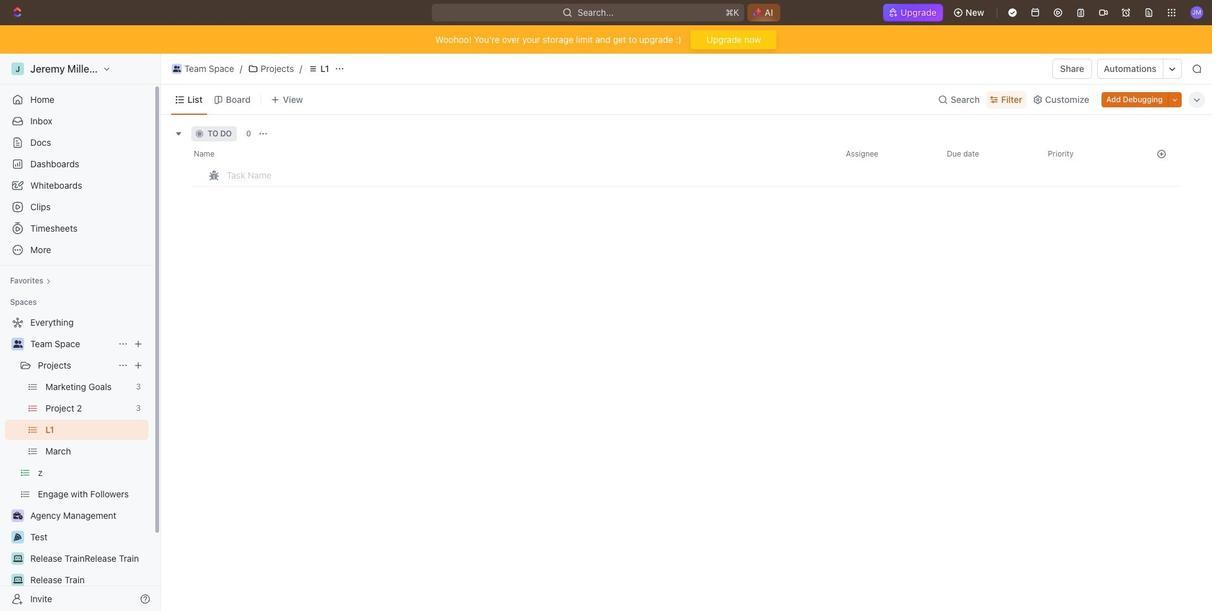 Task type: locate. For each thing, give the bounding box(es) containing it.
0 vertical spatial laptop code image
[[13, 555, 22, 563]]

tree
[[5, 313, 148, 611]]

Task Name text field
[[227, 165, 596, 185]]

business time image
[[13, 512, 22, 520]]

1 vertical spatial laptop code image
[[13, 577, 22, 584]]

1 horizontal spatial user group image
[[173, 66, 181, 72]]

laptop code image
[[13, 555, 22, 563], [13, 577, 22, 584]]

tree inside sidebar navigation
[[5, 313, 148, 611]]

0 horizontal spatial user group image
[[13, 340, 22, 348]]

user group image
[[173, 66, 181, 72], [13, 340, 22, 348]]

1 vertical spatial user group image
[[13, 340, 22, 348]]



Task type: describe. For each thing, give the bounding box(es) containing it.
1 laptop code image from the top
[[13, 555, 22, 563]]

0 vertical spatial user group image
[[173, 66, 181, 72]]

sidebar navigation
[[0, 54, 164, 611]]

jeremy miller's workspace, , element
[[11, 63, 24, 75]]

user group image inside sidebar navigation
[[13, 340, 22, 348]]

pizza slice image
[[14, 534, 21, 541]]

bug image
[[209, 171, 219, 181]]

2 laptop code image from the top
[[13, 577, 22, 584]]



Task type: vqa. For each thing, say whether or not it's contained in the screenshot.
'Tree' within the "Sidebar" navigation
no



